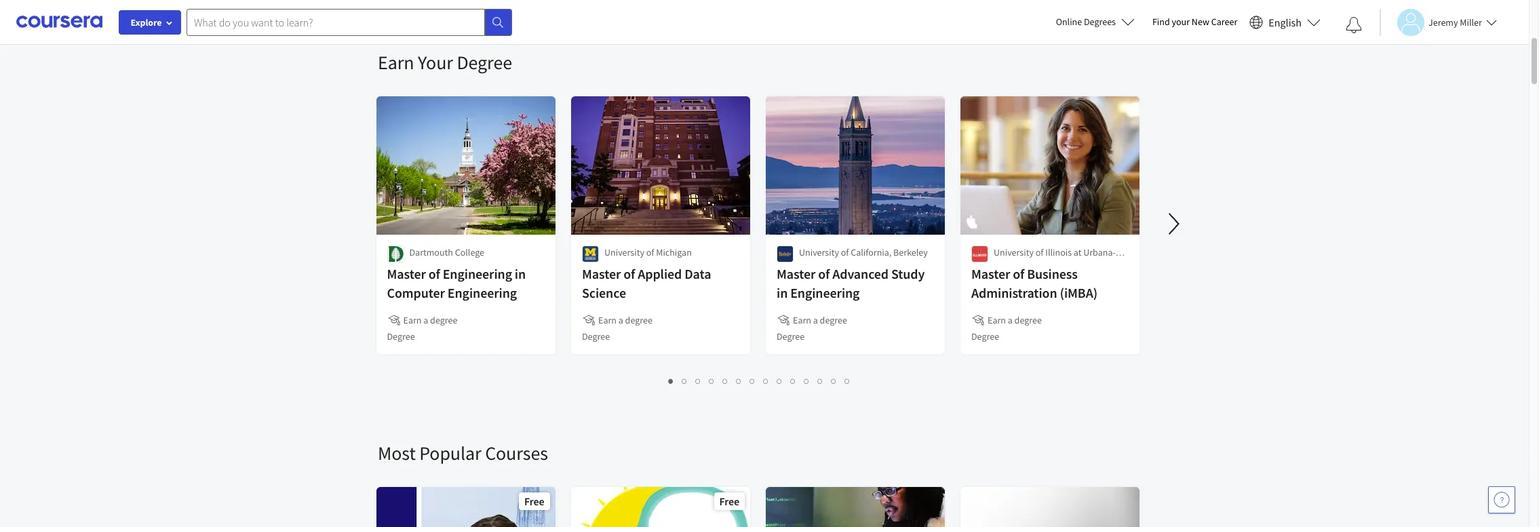 Task type: vqa. For each thing, say whether or not it's contained in the screenshot.
10 11 12 13 14
yes



Task type: locate. For each thing, give the bounding box(es) containing it.
0 vertical spatial list
[[378, 0, 1151, 5]]

earn
[[378, 50, 414, 75], [404, 314, 422, 326], [598, 314, 617, 326], [793, 314, 811, 326], [988, 314, 1006, 326]]

0 horizontal spatial in
[[515, 265, 526, 282]]

university right university of california, berkeley icon
[[799, 246, 839, 258]]

master down university of illinois at urbana-champaign image
[[971, 265, 1010, 282]]

2 earn a degree from the left
[[598, 314, 653, 326]]

master of engineering in computer engineering
[[387, 265, 526, 301]]

university of illinois at urbana- champaign
[[994, 246, 1116, 272]]

1 horizontal spatial university
[[799, 246, 839, 258]]

earn for master of advanced study in engineering
[[793, 314, 811, 326]]

at
[[1074, 246, 1082, 258]]

master of applied data science
[[582, 265, 711, 301]]

new
[[1192, 16, 1210, 28]]

3 university from the left
[[994, 246, 1034, 258]]

2 a from the left
[[619, 314, 623, 326]]

degree down the computer
[[387, 330, 415, 343]]

university of michigan image
[[582, 246, 599, 263]]

free link
[[375, 486, 557, 527], [570, 486, 752, 527]]

of up applied
[[646, 246, 654, 258]]

of left california,
[[841, 246, 849, 258]]

of inside master of applied data science
[[624, 265, 635, 282]]

degree down administration
[[1015, 314, 1042, 326]]

earn your degree
[[378, 50, 512, 75]]

jeremy miller
[[1429, 16, 1482, 28]]

earn for master of engineering in computer engineering
[[404, 314, 422, 326]]

degree for master of business administration (imba)
[[971, 330, 999, 343]]

degree
[[457, 50, 512, 75], [387, 330, 415, 343], [582, 330, 610, 343], [777, 330, 805, 343], [971, 330, 999, 343]]

administration
[[971, 284, 1057, 301]]

help center image
[[1494, 492, 1510, 508]]

2 university from the left
[[799, 246, 839, 258]]

1 list from the top
[[378, 0, 1151, 5]]

master inside master of advanced study in engineering
[[777, 265, 816, 282]]

10 11 12 13 14
[[791, 374, 856, 387]]

degree down master of advanced study in engineering
[[820, 314, 847, 326]]

1 vertical spatial in
[[777, 284, 788, 301]]

1 a from the left
[[424, 314, 429, 326]]

earn down administration
[[988, 314, 1006, 326]]

of left advanced
[[818, 265, 830, 282]]

2 horizontal spatial university
[[994, 246, 1034, 258]]

3 earn a degree from the left
[[793, 314, 847, 326]]

master for master of advanced study in engineering
[[777, 265, 816, 282]]

programming for everybody (getting started with python) course by university of michigan, image
[[961, 487, 1140, 527]]

1 degree from the left
[[431, 314, 458, 326]]

of down "dartmouth"
[[429, 265, 440, 282]]

0 horizontal spatial free
[[525, 495, 545, 508]]

champaign
[[994, 260, 1039, 272]]

(imba)
[[1060, 284, 1098, 301]]

your
[[1172, 16, 1190, 28]]

university
[[604, 246, 644, 258], [799, 246, 839, 258], [994, 246, 1034, 258]]

1 university from the left
[[604, 246, 644, 258]]

3 degree from the left
[[820, 314, 847, 326]]

1 horizontal spatial free link
[[570, 486, 752, 527]]

career
[[1211, 16, 1238, 28]]

university right university of michigan icon
[[604, 246, 644, 258]]

degree down master of engineering in computer engineering
[[431, 314, 458, 326]]

5 button
[[719, 373, 732, 389]]

1 horizontal spatial in
[[777, 284, 788, 301]]

degree up 10 button
[[777, 330, 805, 343]]

master down university of california, berkeley icon
[[777, 265, 816, 282]]

of inside 'master of business administration (imba)'
[[1013, 265, 1025, 282]]

engineering for in
[[790, 284, 860, 301]]

earn a degree down master of advanced study in engineering
[[793, 314, 847, 326]]

earn a degree down administration
[[988, 314, 1042, 326]]

of
[[646, 246, 654, 258], [841, 246, 849, 258], [1036, 246, 1044, 258], [429, 265, 440, 282], [624, 265, 635, 282], [818, 265, 830, 282], [1013, 265, 1025, 282]]

applied
[[638, 265, 682, 282]]

most popular courses
[[378, 441, 548, 465]]

california,
[[851, 246, 892, 258]]

of for illinois
[[1036, 246, 1044, 258]]

list
[[378, 0, 1151, 5], [378, 373, 1141, 389]]

business
[[1027, 265, 1078, 282]]

university of illinois at urbana-champaign image
[[971, 246, 988, 263]]

1 free link from the left
[[375, 486, 557, 527]]

1 horizontal spatial free
[[719, 495, 739, 508]]

4 a from the left
[[1008, 314, 1013, 326]]

degree down science
[[582, 330, 610, 343]]

master up science
[[582, 265, 621, 282]]

in
[[515, 265, 526, 282], [777, 284, 788, 301]]

in inside master of engineering in computer engineering
[[515, 265, 526, 282]]

engineering inside master of advanced study in engineering
[[790, 284, 860, 301]]

your
[[418, 50, 453, 75]]

english button
[[1244, 0, 1326, 44]]

earn a degree for science
[[598, 314, 653, 326]]

1 vertical spatial list
[[378, 373, 1141, 389]]

degree for (imba)
[[1015, 314, 1042, 326]]

0 vertical spatial in
[[515, 265, 526, 282]]

a for computer
[[424, 314, 429, 326]]

free
[[525, 495, 545, 508], [719, 495, 739, 508]]

university of michigan
[[604, 246, 692, 258]]

3 master from the left
[[777, 265, 816, 282]]

earn a degree down the computer
[[404, 314, 458, 326]]

university of california, berkeley
[[799, 246, 928, 258]]

explore
[[131, 16, 162, 28]]

online degrees button
[[1045, 7, 1146, 37]]

earn a degree for (imba)
[[988, 314, 1042, 326]]

2 degree from the left
[[625, 314, 653, 326]]

earn your degree carousel element
[[371, 9, 1539, 400]]

2 list from the top
[[378, 373, 1141, 389]]

8
[[764, 374, 769, 387]]

a for (imba)
[[1008, 314, 1013, 326]]

of inside master of engineering in computer engineering
[[429, 265, 440, 282]]

earn a degree
[[404, 314, 458, 326], [598, 314, 653, 326], [793, 314, 847, 326], [988, 314, 1042, 326]]

find your new career link
[[1146, 14, 1244, 31]]

master up the computer
[[387, 265, 426, 282]]

2 master from the left
[[582, 265, 621, 282]]

of left illinois
[[1036, 246, 1044, 258]]

11 button
[[800, 373, 815, 389]]

0 horizontal spatial free link
[[375, 486, 557, 527]]

earn up the 11 "button"
[[793, 314, 811, 326]]

13
[[831, 374, 842, 387]]

of for michigan
[[646, 246, 654, 258]]

4 button
[[705, 373, 719, 389]]

3 a from the left
[[813, 314, 818, 326]]

a down science
[[619, 314, 623, 326]]

a down the computer
[[424, 314, 429, 326]]

1
[[669, 374, 674, 387]]

next slide image
[[1158, 208, 1191, 240]]

earn a degree down science
[[598, 314, 653, 326]]

master inside 'master of business administration (imba)'
[[971, 265, 1010, 282]]

degree down master of applied data science at the bottom left of the page
[[625, 314, 653, 326]]

3
[[696, 374, 701, 387]]

3 button
[[692, 373, 705, 389]]

of down the university of michigan on the top of the page
[[624, 265, 635, 282]]

of inside university of illinois at urbana- champaign
[[1036, 246, 1044, 258]]

1 master from the left
[[387, 265, 426, 282]]

0 horizontal spatial university
[[604, 246, 644, 258]]

1 earn a degree from the left
[[404, 314, 458, 326]]

earn down the computer
[[404, 314, 422, 326]]

degree for in
[[820, 314, 847, 326]]

engineering
[[443, 265, 513, 282], [448, 284, 517, 301], [790, 284, 860, 301]]

master
[[387, 265, 426, 282], [582, 265, 621, 282], [777, 265, 816, 282], [971, 265, 1010, 282]]

4 master from the left
[[971, 265, 1010, 282]]

6 button
[[732, 373, 746, 389]]

dartmouth
[[410, 246, 453, 258]]

a
[[424, 314, 429, 326], [619, 314, 623, 326], [813, 314, 818, 326], [1008, 314, 1013, 326]]

master inside master of applied data science
[[582, 265, 621, 282]]

university for business
[[994, 246, 1034, 258]]

of inside master of advanced study in engineering
[[818, 265, 830, 282]]

of for advanced
[[818, 265, 830, 282]]

university up "champaign"
[[994, 246, 1034, 258]]

of for california,
[[841, 246, 849, 258]]

14
[[845, 374, 856, 387]]

popular
[[419, 441, 481, 465]]

data
[[685, 265, 711, 282]]

8 button
[[759, 373, 773, 389]]

berkeley
[[894, 246, 928, 258]]

master inside master of engineering in computer engineering
[[387, 265, 426, 282]]

None search field
[[187, 8, 512, 36]]

2 free from the left
[[719, 495, 739, 508]]

university for advanced
[[799, 246, 839, 258]]

earn down science
[[598, 314, 617, 326]]

4 earn a degree from the left
[[988, 314, 1042, 326]]

miller
[[1460, 16, 1482, 28]]

list containing 1
[[378, 373, 1141, 389]]

degree
[[431, 314, 458, 326], [625, 314, 653, 326], [820, 314, 847, 326], [1015, 314, 1042, 326]]

13 button
[[827, 373, 842, 389]]

degree down administration
[[971, 330, 999, 343]]

coursera image
[[16, 11, 102, 33]]

english
[[1269, 15, 1302, 29]]

a down master of advanced study in engineering
[[813, 314, 818, 326]]

4 degree from the left
[[1015, 314, 1042, 326]]

a down administration
[[1008, 314, 1013, 326]]

2 button
[[678, 373, 692, 389]]

university inside university of illinois at urbana- champaign
[[994, 246, 1034, 258]]

of up administration
[[1013, 265, 1025, 282]]



Task type: describe. For each thing, give the bounding box(es) containing it.
degree for master of advanced study in engineering
[[777, 330, 805, 343]]

7
[[750, 374, 755, 387]]

find your new career
[[1153, 16, 1238, 28]]

1 free from the left
[[525, 495, 545, 508]]

10
[[791, 374, 802, 387]]

What do you want to learn? text field
[[187, 8, 485, 36]]

find
[[1153, 16, 1170, 28]]

14 button
[[841, 373, 856, 389]]

1 button
[[665, 373, 678, 389]]

earn a degree for in
[[793, 314, 847, 326]]

earn left your
[[378, 50, 414, 75]]

jeremy
[[1429, 16, 1458, 28]]

online
[[1056, 16, 1082, 28]]

6
[[736, 374, 742, 387]]

most
[[378, 441, 416, 465]]

dartmouth college image
[[387, 246, 404, 263]]

degree for science
[[625, 314, 653, 326]]

of for applied
[[624, 265, 635, 282]]

urbana-
[[1084, 246, 1116, 258]]

computer
[[387, 284, 445, 301]]

9
[[777, 374, 783, 387]]

a for in
[[813, 314, 818, 326]]

12 button
[[814, 373, 829, 389]]

degrees
[[1084, 16, 1116, 28]]

master for master of applied data science
[[582, 265, 621, 282]]

degree for computer
[[431, 314, 458, 326]]

2 free link from the left
[[570, 486, 752, 527]]

10 button
[[787, 373, 802, 389]]

earn for master of business administration (imba)
[[988, 314, 1006, 326]]

5
[[723, 374, 728, 387]]

online degrees
[[1056, 16, 1116, 28]]

master for master of business administration (imba)
[[971, 265, 1010, 282]]

in inside master of advanced study in engineering
[[777, 284, 788, 301]]

dartmouth college
[[410, 246, 485, 258]]

degree for master of engineering in computer engineering
[[387, 330, 415, 343]]

courses
[[485, 441, 548, 465]]

degree for master of applied data science
[[582, 330, 610, 343]]

explore button
[[119, 10, 181, 35]]

11
[[804, 374, 815, 387]]

of for engineering
[[429, 265, 440, 282]]

12
[[818, 374, 829, 387]]

master of advanced study in engineering
[[777, 265, 925, 301]]

jeremy miller button
[[1380, 8, 1497, 36]]

earn a degree for computer
[[404, 314, 458, 326]]

7 button
[[746, 373, 759, 389]]

study
[[891, 265, 925, 282]]

4
[[709, 374, 715, 387]]

9 button
[[773, 373, 787, 389]]

list inside "earn your degree carousel" element
[[378, 373, 1141, 389]]

of for business
[[1013, 265, 1025, 282]]

science
[[582, 284, 626, 301]]

python for everybody specialization by university of michigan, image
[[766, 487, 946, 527]]

engineering for computer
[[448, 284, 517, 301]]

advanced
[[833, 265, 889, 282]]

master for master of engineering in computer engineering
[[387, 265, 426, 282]]

a for science
[[619, 314, 623, 326]]

university of california, berkeley image
[[777, 246, 794, 263]]

2
[[682, 374, 688, 387]]

college
[[455, 246, 485, 258]]

most popular courses carousel element
[[371, 400, 1539, 527]]

show notifications image
[[1346, 17, 1362, 33]]

michigan
[[656, 246, 692, 258]]

degree right your
[[457, 50, 512, 75]]

master of business administration (imba)
[[971, 265, 1098, 301]]

illinois
[[1046, 246, 1072, 258]]

earn for master of applied data science
[[598, 314, 617, 326]]

university for applied
[[604, 246, 644, 258]]



